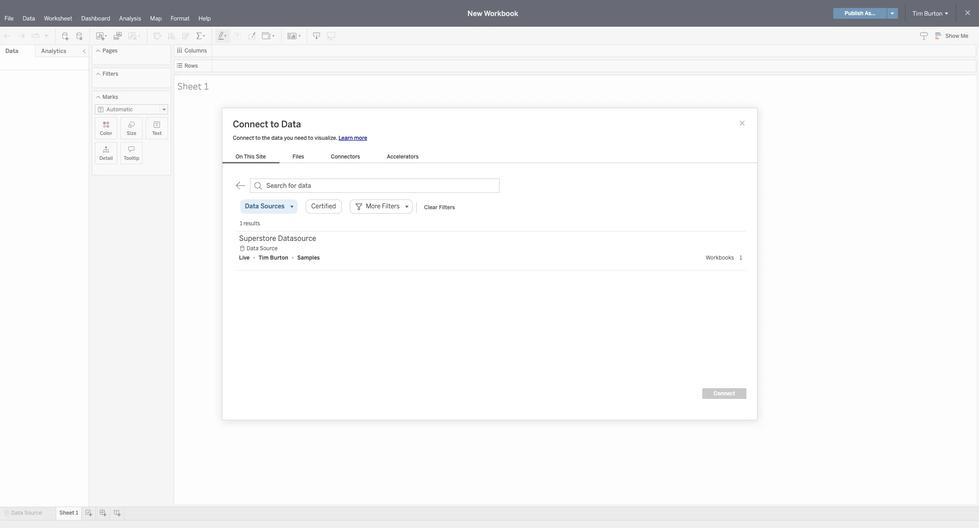 Task type: vqa. For each thing, say whether or not it's contained in the screenshot.
as
no



Task type: locate. For each thing, give the bounding box(es) containing it.
1 vertical spatial sheet
[[59, 511, 74, 517]]

0 horizontal spatial tim burton
[[259, 255, 289, 261]]

publish as...
[[845, 10, 876, 17]]

tim
[[913, 10, 924, 17], [259, 255, 269, 261]]

certified button
[[306, 200, 342, 214]]

connect for connect to the data you need to visualize. learn more
[[233, 135, 254, 141]]

connect for connect
[[714, 391, 736, 397]]

filters
[[103, 71, 118, 77], [439, 204, 455, 211]]

0 horizontal spatial source
[[24, 511, 42, 517]]

1 vertical spatial tim
[[259, 255, 269, 261]]

1 results
[[240, 221, 260, 227]]

connect to the data you need to visualize. learn more
[[233, 135, 367, 141]]

connect button
[[703, 389, 747, 400]]

data
[[23, 15, 35, 22], [5, 48, 18, 54], [281, 119, 301, 130], [247, 246, 259, 252], [11, 511, 23, 517]]

1 horizontal spatial source
[[260, 246, 278, 252]]

clear
[[424, 204, 438, 211]]

burton down superstore datasource
[[270, 255, 289, 261]]

visualize.
[[315, 135, 338, 141]]

0 vertical spatial data source
[[247, 246, 278, 252]]

1 vertical spatial sheet 1
[[59, 511, 78, 517]]

results
[[244, 221, 260, 227]]

certified
[[312, 203, 336, 211]]

file
[[4, 15, 14, 22]]

filters up marks
[[103, 71, 118, 77]]

0 horizontal spatial filters
[[103, 71, 118, 77]]

you
[[284, 135, 293, 141]]

1 horizontal spatial tim burton
[[913, 10, 943, 17]]

connect for connect to data
[[233, 119, 268, 130]]

publish as... button
[[834, 8, 887, 19]]

replay animation image up analytics
[[44, 33, 49, 38]]

1
[[204, 80, 209, 92], [240, 221, 242, 227], [740, 255, 743, 261], [76, 511, 78, 517]]

burton up 'data guide' icon
[[925, 10, 943, 17]]

to right need
[[308, 135, 314, 141]]

connect
[[233, 119, 268, 130], [233, 135, 254, 141], [714, 391, 736, 397]]

redo image
[[17, 31, 26, 40]]

dashboard
[[81, 15, 110, 22]]

1 horizontal spatial filters
[[439, 204, 455, 211]]

show me button
[[932, 29, 977, 43]]

connect to data
[[233, 119, 301, 130]]

2 vertical spatial connect
[[714, 391, 736, 397]]

duplicate image
[[113, 31, 122, 40]]

sort descending image
[[182, 31, 190, 40]]

replay animation image
[[31, 31, 40, 40], [44, 33, 49, 38]]

filters right clear
[[439, 204, 455, 211]]

swap rows and columns image
[[153, 31, 162, 40]]

0 vertical spatial sheet
[[178, 80, 202, 92]]

files
[[293, 154, 304, 160]]

highlight image
[[218, 31, 228, 40]]

list box
[[222, 152, 432, 164]]

tooltip
[[124, 156, 139, 161]]

0 horizontal spatial to
[[256, 135, 261, 141]]

to for data
[[271, 119, 279, 130]]

2 horizontal spatial to
[[308, 135, 314, 141]]

samples
[[297, 255, 320, 261]]

1 vertical spatial filters
[[439, 204, 455, 211]]

0 horizontal spatial tim
[[259, 255, 269, 261]]

datasource
[[278, 235, 317, 243]]

replay animation image right redo image
[[31, 31, 40, 40]]

0 vertical spatial tim
[[913, 10, 924, 17]]

1 vertical spatial connect
[[233, 135, 254, 141]]

data source
[[247, 246, 278, 252], [11, 511, 42, 517]]

analysis
[[119, 15, 141, 22]]

analytics
[[41, 48, 66, 54]]

me
[[961, 33, 969, 39]]

show/hide cards image
[[287, 31, 301, 40]]

connect inside button
[[714, 391, 736, 397]]

to up data
[[271, 119, 279, 130]]

new worksheet image
[[95, 31, 108, 40]]

sheet
[[178, 80, 202, 92], [59, 511, 74, 517]]

tim up 'data guide' icon
[[913, 10, 924, 17]]

format workbook image
[[248, 31, 256, 40]]

list box containing on this site
[[222, 152, 432, 164]]

worksheet
[[44, 15, 72, 22]]

tim burton down superstore datasource
[[259, 255, 289, 261]]

1 horizontal spatial to
[[271, 119, 279, 130]]

1 vertical spatial source
[[24, 511, 42, 517]]

0 horizontal spatial data source
[[11, 511, 42, 517]]

0 vertical spatial connect
[[233, 119, 268, 130]]

0 vertical spatial tim burton
[[913, 10, 943, 17]]

clear filters button
[[420, 202, 459, 213]]

this
[[244, 154, 255, 160]]

to
[[271, 119, 279, 130], [256, 135, 261, 141], [308, 135, 314, 141]]

to for the
[[256, 135, 261, 141]]

sort ascending image
[[167, 31, 176, 40]]

sheet 1
[[178, 80, 209, 92], [59, 511, 78, 517]]

0 vertical spatial sheet 1
[[178, 80, 209, 92]]

burton
[[925, 10, 943, 17], [270, 255, 289, 261]]

source
[[260, 246, 278, 252], [24, 511, 42, 517]]

to left the
[[256, 135, 261, 141]]

1 vertical spatial burton
[[270, 255, 289, 261]]

show me
[[946, 33, 969, 39]]

1 horizontal spatial data source
[[247, 246, 278, 252]]

tim burton up 'data guide' icon
[[913, 10, 943, 17]]

tim burton
[[913, 10, 943, 17], [259, 255, 289, 261]]

size
[[127, 131, 136, 136]]

tim right live
[[259, 255, 269, 261]]

show
[[946, 33, 960, 39]]

0 vertical spatial burton
[[925, 10, 943, 17]]

1 vertical spatial data source
[[11, 511, 42, 517]]

new
[[468, 9, 483, 18]]



Task type: describe. For each thing, give the bounding box(es) containing it.
collapse image
[[82, 49, 87, 54]]

1 horizontal spatial replay animation image
[[44, 33, 49, 38]]

rows
[[185, 63, 198, 69]]

1 horizontal spatial sheet
[[178, 80, 202, 92]]

accelerators
[[387, 154, 419, 160]]

help
[[199, 15, 211, 22]]

site
[[256, 154, 266, 160]]

0 horizontal spatial sheet
[[59, 511, 74, 517]]

clear filters
[[424, 204, 455, 211]]

0 vertical spatial filters
[[103, 71, 118, 77]]

1 horizontal spatial tim
[[913, 10, 924, 17]]

superstore
[[239, 235, 276, 243]]

the
[[262, 135, 270, 141]]

1 horizontal spatial sheet 1
[[178, 80, 209, 92]]

show labels image
[[233, 31, 242, 40]]

columns
[[185, 48, 207, 54]]

workbook
[[484, 9, 519, 18]]

workbooks
[[706, 255, 735, 261]]

clear sheet image
[[128, 31, 142, 40]]

0 horizontal spatial replay animation image
[[31, 31, 40, 40]]

new workbook
[[468, 9, 519, 18]]

learn more link
[[339, 135, 367, 141]]

on this site
[[236, 154, 266, 160]]

data
[[272, 135, 283, 141]]

fit image
[[262, 31, 276, 40]]

1 vertical spatial tim burton
[[259, 255, 289, 261]]

need
[[295, 135, 307, 141]]

pages
[[103, 48, 118, 54]]

live
[[239, 255, 250, 261]]

totals image
[[196, 31, 206, 40]]

format
[[171, 15, 190, 22]]

as...
[[865, 10, 876, 17]]

undo image
[[3, 31, 12, 40]]

download image
[[313, 31, 322, 40]]

0 horizontal spatial burton
[[270, 255, 289, 261]]

marks
[[103, 94, 118, 100]]

learn
[[339, 135, 353, 141]]

0 horizontal spatial sheet 1
[[59, 511, 78, 517]]

publish
[[845, 10, 864, 17]]

0 vertical spatial source
[[260, 246, 278, 252]]

new data source image
[[61, 31, 70, 40]]

map
[[150, 15, 162, 22]]

on
[[236, 154, 243, 160]]

data guide image
[[920, 31, 929, 40]]

to use edit in desktop, save the workbook outside of personal space image
[[327, 31, 336, 40]]

color
[[100, 131, 112, 136]]

superstore datasource
[[239, 235, 317, 243]]

1 horizontal spatial burton
[[925, 10, 943, 17]]

more
[[354, 135, 367, 141]]

connectors
[[331, 154, 360, 160]]

detail
[[99, 156, 113, 161]]

pause auto updates image
[[75, 31, 84, 40]]

text
[[152, 131, 162, 136]]

filters inside 'button'
[[439, 204, 455, 211]]



